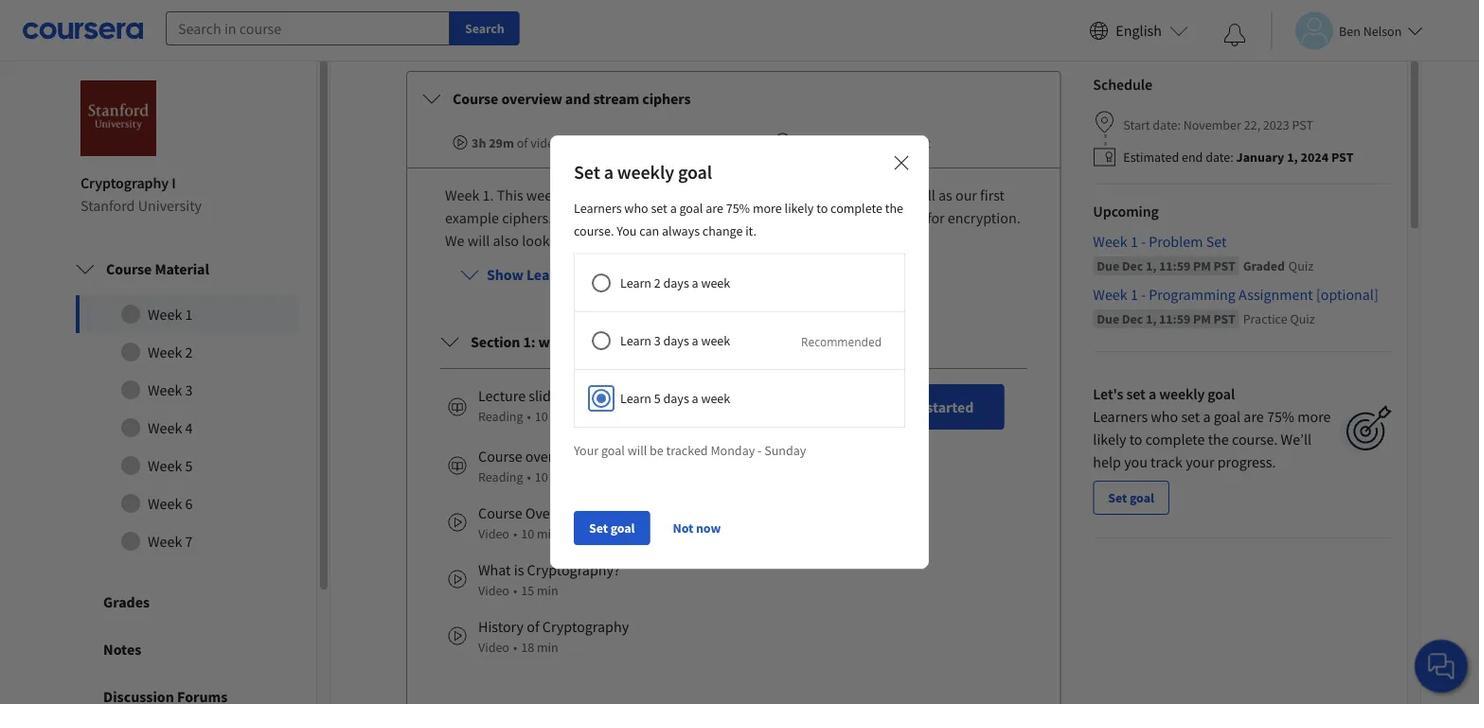 Task type: describe. For each thing, give the bounding box(es) containing it.
pst inside the week 1 - problem set due dec 1, 11:59 pm pst graded quiz
[[1214, 257, 1236, 274]]

learn 2 days a week
[[621, 274, 731, 291]]

is inside dropdown button
[[575, 332, 586, 351]]

estimated end date: january 1, 2024 pst
[[1124, 148, 1354, 165]]

lecture
[[478, 386, 526, 405]]

course material button
[[61, 242, 314, 295]]

the for learners who set a goal are 75% more likely to complete the course. we'll help you track your progress.
[[1208, 430, 1229, 449]]

graded
[[804, 134, 843, 151]]

1 horizontal spatial set goal button
[[1094, 481, 1170, 515]]

who for you
[[1151, 407, 1179, 426]]

1 vertical spatial will
[[468, 231, 490, 250]]

a right the weeks
[[692, 390, 699, 407]]

resources
[[733, 447, 794, 466]]

1, inside week 1 - programming assignment  [optional] due dec 1, 11:59 pm pst practice quiz
[[1146, 310, 1157, 327]]

goal right your
[[602, 442, 625, 459]]

get started
[[901, 398, 974, 416]]

dec inside the week 1 - problem set due dec 1, 11:59 pm pst graded quiz
[[1122, 257, 1144, 274]]

definitions
[[641, 231, 709, 250]]

- for programming
[[1142, 285, 1146, 304]]

to for learners who set a goal are 75% more likely to complete the course. we'll help you track your progress.
[[1130, 430, 1143, 449]]

1, inside the week 1 - problem set due dec 1, 11:59 pm pst graded quiz
[[1146, 257, 1157, 274]]

section 1:  what is cryptography about? button
[[425, 315, 1042, 368]]

week 6 link
[[76, 485, 298, 523]]

get started button
[[871, 384, 1004, 430]]

your goal will be tracked monday - sunday
[[574, 442, 806, 459]]

week for week 1 - problem set due dec 1, 11:59 pm pst graded quiz
[[1094, 232, 1128, 251]]

history
[[478, 617, 524, 636]]

change
[[703, 222, 743, 239]]

1 for week 1 - programming assignment  [optional] due dec 1, 11:59 pm pst practice quiz
[[1131, 285, 1139, 304]]

overview inside week 1.  this week's topic is an overview of what cryptography is about as well as our first example ciphers. you will learn about pseudo-randomness and how to use it for encryption. we will also look at a few basic definitions of secure encryption.
[[640, 185, 698, 204]]

left for 20 min
[[570, 134, 587, 151]]

cryptography?
[[527, 560, 620, 579]]

graded
[[1244, 257, 1285, 274]]

the for learners who set a goal are 75% more likely to complete the course. you can always change it.
[[886, 199, 904, 217]]

readings
[[685, 134, 732, 151]]

reading for course
[[478, 469, 523, 486]]

weeks
[[627, 386, 667, 405]]

of up pseudo-
[[701, 185, 713, 204]]

a up topic
[[604, 161, 614, 184]]

week for learn 2 days a week
[[701, 274, 731, 291]]

Search in course text field
[[166, 11, 450, 45]]

1.
[[483, 185, 494, 204]]

secure
[[727, 231, 769, 250]]

now
[[696, 520, 721, 537]]

1 vertical spatial about
[[642, 208, 680, 227]]

learn 3 days a week
[[621, 332, 731, 349]]

days for 2
[[664, 274, 689, 291]]

set down the help
[[1109, 489, 1128, 506]]

grades link
[[58, 578, 316, 626]]

also
[[493, 231, 519, 250]]

0 vertical spatial 1,
[[1288, 148, 1299, 165]]

ciphers.
[[502, 208, 552, 227]]

for inside the lecture slides for all six weeks reading • 10 min
[[568, 386, 586, 405]]

a right let's
[[1149, 384, 1157, 403]]

a up learn 5 days a week
[[692, 332, 699, 349]]

likely for track
[[1094, 430, 1127, 449]]

university
[[138, 196, 202, 215]]

notes link
[[58, 626, 316, 673]]

chat with us image
[[1427, 652, 1457, 682]]

3 left from the left
[[913, 134, 931, 151]]

notes
[[103, 640, 141, 659]]

overview
[[526, 504, 585, 523]]

set up topic
[[574, 161, 600, 184]]

an
[[621, 185, 637, 204]]

1 horizontal spatial date:
[[1206, 148, 1234, 165]]

topic
[[573, 185, 605, 204]]

history of cryptography video • 18 min
[[478, 617, 629, 656]]

our
[[956, 185, 978, 204]]

how
[[844, 208, 871, 227]]

problem
[[1149, 232, 1204, 251]]

of down pseudo-
[[712, 231, 724, 250]]

quiz inside the week 1 - problem set due dec 1, 11:59 pm pst graded quiz
[[1289, 257, 1314, 274]]

first
[[981, 185, 1005, 204]]

course. for we'll
[[1232, 430, 1278, 449]]

week 4
[[148, 418, 193, 437]]

learners for learners who set a goal are 75% more likely to complete the course. we'll help you track your progress.
[[1094, 407, 1148, 426]]

3h
[[472, 134, 486, 151]]

week 3
[[148, 380, 193, 399]]

assessment
[[846, 134, 911, 151]]

a inside week 1.  this week's topic is an overview of what cryptography is about as well as our first example ciphers. you will learn about pseudo-randomness and how to use it for encryption. we will also look at a few basic definitions of secure encryption.
[[569, 231, 576, 250]]

basic
[[605, 231, 638, 250]]

due inside week 1 - programming assignment  [optional] due dec 1, 11:59 pm pst practice quiz
[[1097, 310, 1120, 327]]

it.
[[746, 222, 757, 239]]

2 as from the left
[[939, 185, 953, 204]]

left for week 1.  this week's topic is an overview of what cryptography is about as well as our first example ciphers. you will learn about pseudo-randomness and how to use it for encryption. we will also look at a few basic definitions of secure encryption.
[[735, 134, 753, 151]]

0 vertical spatial date:
[[1153, 116, 1181, 133]]

likely for change
[[785, 199, 814, 217]]

10 inside the course overview video • 10 min
[[521, 525, 534, 542]]

week for week 1
[[148, 305, 182, 324]]

[optional]
[[1317, 285, 1379, 304]]

10 for overview
[[535, 469, 548, 486]]

set goal inside set a weekly goal dialog
[[589, 520, 635, 537]]

track
[[1151, 452, 1183, 471]]

dec inside week 1 - programming assignment  [optional] due dec 1, 11:59 pm pst practice quiz
[[1122, 310, 1144, 327]]

week 6
[[148, 494, 193, 513]]

set for always
[[651, 199, 668, 217]]

is inside "what is cryptography? video • 15 min"
[[514, 560, 524, 579]]

learn for learn 3 days a week
[[621, 332, 652, 349]]

show learning objectives button
[[445, 252, 672, 297]]

0 vertical spatial set goal
[[1109, 489, 1155, 506]]

course overview and stream ciphers button
[[407, 72, 1060, 125]]

min right 20
[[646, 134, 668, 151]]

video for what is cryptography?
[[478, 582, 510, 599]]

is left an
[[608, 185, 618, 204]]

1 as from the left
[[893, 185, 907, 204]]

quiz inside week 1 - programming assignment  [optional] due dec 1, 11:59 pm pst practice quiz
[[1291, 310, 1316, 327]]

start
[[1124, 116, 1151, 133]]

complete for learners who set a goal are 75% more likely to complete the course. we'll help you track your progress.
[[1146, 430, 1205, 449]]

upcoming
[[1094, 201, 1159, 220]]

lecture slides for all six weeks reading • 10 min
[[478, 386, 667, 425]]

week 5
[[148, 456, 193, 475]]

set for you
[[1182, 407, 1201, 426]]

stanford
[[81, 196, 135, 215]]

not now button
[[665, 512, 729, 546]]

course for course overview video • 10 min
[[478, 504, 523, 523]]

learn for learn 2 days a week
[[621, 274, 652, 291]]

you inside the learners who set a goal are 75% more likely to complete the course. you can always change it.
[[617, 222, 637, 239]]

week for week 2
[[148, 343, 182, 362]]

cryptography i stanford university
[[81, 173, 202, 215]]

your
[[1186, 452, 1215, 471]]

video for history of cryptography
[[478, 639, 510, 656]]

at
[[553, 231, 566, 250]]

reading for lecture
[[478, 408, 523, 425]]

six
[[607, 386, 624, 405]]

75% for it.
[[726, 199, 750, 217]]

week 1 link
[[76, 295, 298, 333]]

we'll
[[1281, 430, 1312, 449]]

week 3 link
[[76, 371, 298, 409]]

course overview and additional reading resources reading • 10 min
[[478, 447, 794, 486]]

1 horizontal spatial about
[[852, 185, 890, 204]]

min inside course overview and additional reading resources reading • 10 min
[[551, 469, 572, 486]]

• inside the lecture slides for all six weeks reading • 10 min
[[527, 408, 531, 425]]

week 1 - problem set link
[[1094, 230, 1393, 253]]

pst right 2023
[[1293, 116, 1314, 133]]

1:
[[523, 332, 536, 351]]

video inside the course overview video • 10 min
[[478, 525, 510, 542]]

week for week 5
[[148, 456, 182, 475]]

we
[[445, 231, 465, 250]]

you inside week 1.  this week's topic is an overview of what cryptography is about as well as our first example ciphers. you will learn about pseudo-randomness and how to use it for encryption. we will also look at a few basic definitions of secure encryption.
[[555, 208, 579, 227]]

are for it.
[[706, 199, 724, 217]]

set right overview
[[589, 520, 608, 537]]

use
[[890, 208, 912, 227]]

end
[[1182, 148, 1203, 165]]

a down definitions
[[692, 274, 699, 291]]

cryptography inside week 1.  this week's topic is an overview of what cryptography is about as well as our first example ciphers. you will learn about pseudo-randomness and how to use it for encryption. we will also look at a few basic definitions of secure encryption.
[[751, 185, 836, 204]]

january
[[1237, 148, 1285, 165]]

stream
[[593, 89, 640, 108]]

show notifications image
[[1224, 24, 1247, 46]]

programming
[[1149, 285, 1236, 304]]

set a weekly goal dialog
[[550, 136, 962, 569]]

learn
[[607, 208, 639, 227]]

search
[[465, 20, 505, 37]]

search button
[[450, 11, 520, 45]]

cryptography inside history of cryptography video • 18 min
[[543, 617, 629, 636]]

stanford university image
[[81, 80, 156, 156]]

of right the 29m
[[517, 134, 528, 151]]

course overview and stream ciphers
[[453, 89, 691, 108]]

always
[[662, 222, 700, 239]]

7
[[185, 532, 193, 551]]

it
[[915, 208, 924, 227]]

be
[[650, 442, 664, 459]]

what is cryptography? video • 15 min
[[478, 560, 620, 599]]

1 left the graded at top right
[[795, 134, 802, 151]]

and for reading
[[586, 447, 611, 466]]

i
[[172, 173, 176, 192]]

2 for week
[[185, 343, 193, 362]]

week 1.  this week's topic is an overview of what cryptography is about as well as our first example ciphers. you will learn about pseudo-randomness and how to use it for encryption. we will also look at a few basic definitions of secure encryption.
[[445, 185, 1021, 250]]

1 vertical spatial encryption.
[[772, 231, 845, 250]]

4
[[185, 418, 193, 437]]

practice
[[1244, 310, 1288, 327]]

week for learn 5 days a week
[[701, 390, 731, 407]]

days for 5
[[664, 390, 689, 407]]



Task type: vqa. For each thing, say whether or not it's contained in the screenshot.
right business
no



Task type: locate. For each thing, give the bounding box(es) containing it.
likely left how at the right top of the page
[[785, 199, 814, 217]]

overview inside course overview and additional reading resources reading • 10 min
[[526, 447, 583, 466]]

overview for additional
[[526, 447, 583, 466]]

week for week 4
[[148, 418, 182, 437]]

learners inside learners who set a goal are 75% more likely to complete the course. we'll help you track your progress.
[[1094, 407, 1148, 426]]

1
[[795, 134, 802, 151], [1131, 232, 1139, 251], [1131, 285, 1139, 304], [185, 305, 193, 324]]

0 horizontal spatial likely
[[785, 199, 814, 217]]

pst down week 1 - problem set link
[[1214, 257, 1236, 274]]

complete inside the learners who set a goal are 75% more likely to complete the course. you can always change it.
[[831, 199, 883, 217]]

1 vertical spatial 2
[[185, 343, 193, 362]]

learners who set a goal are 75% more likely to complete the course. you can always change it.
[[574, 199, 904, 239]]

video down what
[[478, 582, 510, 599]]

reading down lecture
[[478, 408, 523, 425]]

to inside week 1.  this week's topic is an overview of what cryptography is about as well as our first example ciphers. you will learn about pseudo-randomness and how to use it for encryption. we will also look at a few basic definitions of secure encryption.
[[874, 208, 887, 227]]

example
[[445, 208, 499, 227]]

0 vertical spatial course.
[[574, 222, 614, 239]]

5 inside week 5 'link'
[[185, 456, 193, 475]]

who for always
[[625, 199, 649, 217]]

week for week 7
[[148, 532, 182, 551]]

week 2 link
[[76, 333, 298, 371]]

date: right the 'start'
[[1153, 116, 1181, 133]]

20 min of readings left
[[629, 134, 753, 151]]

2 dec from the top
[[1122, 310, 1144, 327]]

1 for week 1
[[185, 305, 193, 324]]

goal up learners who set a goal are 75% more likely to complete the course. we'll help you track your progress.
[[1208, 384, 1236, 403]]

week left 6
[[148, 494, 182, 513]]

1 vertical spatial 11:59
[[1160, 310, 1191, 327]]

0 vertical spatial learn
[[621, 274, 652, 291]]

what
[[478, 560, 511, 579]]

week's
[[527, 185, 570, 204]]

set
[[574, 161, 600, 184], [1207, 232, 1227, 251], [1109, 489, 1128, 506], [589, 520, 608, 537]]

the left it
[[886, 199, 904, 217]]

goal inside learners who set a goal are 75% more likely to complete the course. we'll help you track your progress.
[[1214, 407, 1241, 426]]

0 horizontal spatial you
[[555, 208, 579, 227]]

1 vertical spatial learn
[[621, 332, 652, 349]]

and inside course overview and stream ciphers dropdown button
[[565, 89, 590, 108]]

video
[[478, 525, 510, 542], [478, 582, 510, 599], [478, 639, 510, 656]]

week 1 - programming assignment  [optional] due dec 1, 11:59 pm pst practice quiz
[[1094, 285, 1379, 327]]

11:59 down programming
[[1160, 310, 1191, 327]]

due inside the week 1 - problem set due dec 1, 11:59 pm pst graded quiz
[[1097, 257, 1120, 274]]

learners down let's
[[1094, 407, 1148, 426]]

3 inside set a weekly goal option group
[[654, 332, 661, 349]]

3 learn from the top
[[621, 390, 652, 407]]

cryptography up the stanford
[[81, 173, 169, 192]]

1 for week 1 - problem set due dec 1, 11:59 pm pst graded quiz
[[1131, 232, 1139, 251]]

0 vertical spatial likely
[[785, 199, 814, 217]]

• inside "what is cryptography? video • 15 min"
[[513, 582, 517, 599]]

1 vertical spatial likely
[[1094, 430, 1127, 449]]

goal down 20 min of readings left
[[678, 161, 713, 184]]

learn
[[621, 274, 652, 291], [621, 332, 652, 349], [621, 390, 652, 407]]

1 dec from the top
[[1122, 257, 1144, 274]]

week inside the week 1 - problem set due dec 1, 11:59 pm pst graded quiz
[[1094, 232, 1128, 251]]

to inside learners who set a goal are 75% more likely to complete the course. we'll help you track your progress.
[[1130, 430, 1143, 449]]

reading inside the lecture slides for all six weeks reading • 10 min
[[478, 408, 523, 425]]

a inside learners who set a goal are 75% more likely to complete the course. we'll help you track your progress.
[[1204, 407, 1211, 426]]

days for 3
[[664, 332, 689, 349]]

0 horizontal spatial encryption.
[[772, 231, 845, 250]]

1 vertical spatial 3
[[185, 380, 193, 399]]

overview down the lecture slides for all six weeks reading • 10 min
[[526, 447, 583, 466]]

reading up the course overview video • 10 min
[[478, 469, 523, 486]]

week left 7
[[148, 532, 182, 551]]

course for course overview and stream ciphers
[[453, 89, 499, 108]]

1 vertical spatial video
[[478, 582, 510, 599]]

course. for you
[[574, 222, 614, 239]]

due down upcoming
[[1097, 257, 1120, 274]]

are for your
[[1244, 407, 1264, 426]]

to for learners who set a goal are 75% more likely to complete the course. you can always change it.
[[817, 199, 828, 217]]

learn right all
[[621, 390, 652, 407]]

reading inside course overview and additional reading resources reading • 10 min
[[478, 469, 523, 486]]

you left "can"
[[617, 222, 637, 239]]

0 horizontal spatial cryptography
[[81, 173, 169, 192]]

set goal button
[[1094, 481, 1170, 515], [574, 512, 650, 546]]

1 vertical spatial the
[[1208, 430, 1229, 449]]

the inside the learners who set a goal are 75% more likely to complete the course. you can always change it.
[[886, 199, 904, 217]]

set a weekly goal option group
[[574, 254, 962, 428]]

0 horizontal spatial what
[[539, 332, 572, 351]]

1 vertical spatial 5
[[185, 456, 193, 475]]

overview inside course overview and stream ciphers dropdown button
[[502, 89, 562, 108]]

video inside history of cryptography video • 18 min
[[478, 639, 510, 656]]

0 vertical spatial overview
[[502, 89, 562, 108]]

2 inside set a weekly goal option group
[[654, 274, 661, 291]]

11:59 down problem
[[1160, 257, 1191, 274]]

grades
[[103, 593, 150, 612]]

goal left not
[[611, 520, 635, 537]]

- for problem
[[1142, 232, 1146, 251]]

2 vertical spatial set
[[1182, 407, 1201, 426]]

dec up let's
[[1122, 310, 1144, 327]]

2 up week 3 link on the left bottom of the page
[[185, 343, 193, 362]]

slides
[[529, 386, 565, 405]]

1 vertical spatial and
[[816, 208, 841, 227]]

cryptography inside cryptography i stanford university
[[81, 173, 169, 192]]

11:59 inside week 1 - programming assignment  [optional] due dec 1, 11:59 pm pst practice quiz
[[1160, 310, 1191, 327]]

set up "can"
[[651, 199, 668, 217]]

a up your
[[1204, 407, 1211, 426]]

course inside course overview and additional reading resources reading • 10 min
[[478, 447, 523, 466]]

your
[[574, 442, 599, 459]]

0 vertical spatial days
[[664, 274, 689, 291]]

2 reading from the top
[[478, 469, 523, 486]]

5 inside set a weekly goal option group
[[654, 390, 661, 407]]

get
[[901, 398, 924, 416]]

10 up overview
[[535, 469, 548, 486]]

min right 15
[[537, 582, 559, 599]]

0 vertical spatial will
[[582, 208, 604, 227]]

1 week from the top
[[701, 274, 731, 291]]

look
[[522, 231, 550, 250]]

min right 18
[[537, 639, 559, 656]]

complete for learners who set a goal are 75% more likely to complete the course. you can always change it.
[[831, 199, 883, 217]]

pm up programming
[[1194, 257, 1211, 274]]

10
[[535, 408, 548, 425], [535, 469, 548, 486], [521, 525, 534, 542]]

3 for week
[[185, 380, 193, 399]]

set goal button down you at bottom
[[1094, 481, 1170, 515]]

3 video from the top
[[478, 639, 510, 656]]

0 horizontal spatial the
[[886, 199, 904, 217]]

set inside the learners who set a goal are 75% more likely to complete the course. you can always change it.
[[651, 199, 668, 217]]

• up "what is cryptography? video • 15 min"
[[513, 525, 517, 542]]

1 horizontal spatial 2
[[654, 274, 661, 291]]

0 vertical spatial dec
[[1122, 257, 1144, 274]]

• up overview
[[527, 469, 531, 486]]

are inside learners who set a goal are 75% more likely to complete the course. we'll help you track your progress.
[[1244, 407, 1264, 426]]

days up tracked
[[664, 390, 689, 407]]

course for course overview and additional reading resources reading • 10 min
[[478, 447, 523, 466]]

learners for learners who set a goal are 75% more likely to complete the course. you can always change it.
[[574, 199, 622, 217]]

dec
[[1122, 257, 1144, 274], [1122, 310, 1144, 327]]

progress.
[[1218, 452, 1276, 471]]

set
[[651, 199, 668, 217], [1127, 384, 1146, 403], [1182, 407, 1201, 426]]

75% up we'll
[[1267, 407, 1295, 426]]

goal inside the learners who set a goal are 75% more likely to complete the course. you can always change it.
[[680, 199, 703, 217]]

course overview video • 10 min
[[478, 504, 585, 542]]

1 vertical spatial what
[[539, 332, 572, 351]]

min inside the lecture slides for all six weeks reading • 10 min
[[551, 408, 572, 425]]

1 due from the top
[[1097, 257, 1120, 274]]

learn 5 days a week
[[621, 390, 731, 407]]

weekly inside dialog
[[617, 161, 675, 184]]

learning
[[527, 265, 585, 284]]

5 for week
[[185, 456, 193, 475]]

and inside course overview and additional reading resources reading • 10 min
[[586, 447, 611, 466]]

help
[[1094, 452, 1122, 471]]

complete
[[831, 199, 883, 217], [1146, 430, 1205, 449]]

1 vertical spatial 1,
[[1146, 257, 1157, 274]]

min inside the course overview video • 10 min
[[537, 525, 559, 542]]

for inside week 1.  this week's topic is an overview of what cryptography is about as well as our first example ciphers. you will learn about pseudo-randomness and how to use it for encryption. we will also look at a few basic definitions of secure encryption.
[[927, 208, 945, 227]]

0 horizontal spatial learners
[[574, 199, 622, 217]]

week up the example
[[445, 185, 480, 204]]

not
[[673, 520, 694, 537]]

course up 3h
[[453, 89, 499, 108]]

pst down week 1 - programming assignment  [optional] link
[[1214, 310, 1236, 327]]

week 1
[[148, 305, 193, 324]]

more inside the learners who set a goal are 75% more likely to complete the course. you can always change it.
[[753, 199, 782, 217]]

are up progress.
[[1244, 407, 1264, 426]]

pm inside the week 1 - problem set due dec 1, 11:59 pm pst graded quiz
[[1194, 257, 1211, 274]]

quiz right the graded
[[1289, 257, 1314, 274]]

more up we'll
[[1298, 407, 1332, 426]]

1 horizontal spatial set goal
[[1109, 489, 1155, 506]]

more for your
[[1298, 407, 1332, 426]]

to
[[817, 199, 828, 217], [874, 208, 887, 227], [1130, 430, 1143, 449]]

2 inside 'link'
[[185, 343, 193, 362]]

goal down you at bottom
[[1130, 489, 1155, 506]]

2 down definitions
[[654, 274, 661, 291]]

1 vertical spatial complete
[[1146, 430, 1205, 449]]

0 horizontal spatial set goal button
[[574, 512, 650, 546]]

1 vertical spatial pm
[[1194, 310, 1211, 327]]

2 video from the top
[[478, 582, 510, 599]]

• inside course overview and additional reading resources reading • 10 min
[[527, 469, 531, 486]]

pst inside week 1 - programming assignment  [optional] due dec 1, 11:59 pm pst practice quiz
[[1214, 310, 1236, 327]]

2 for learn
[[654, 274, 661, 291]]

quiz down assignment
[[1291, 310, 1316, 327]]

course. inside the learners who set a goal are 75% more likely to complete the course. you can always change it.
[[574, 222, 614, 239]]

days up learn 5 days a week
[[664, 332, 689, 349]]

0 vertical spatial weekly
[[617, 161, 675, 184]]

the inside learners who set a goal are 75% more likely to complete the course. we'll help you track your progress.
[[1208, 430, 1229, 449]]

1 vertical spatial 10
[[535, 469, 548, 486]]

0 vertical spatial 2
[[654, 274, 661, 291]]

- left sunday
[[758, 442, 762, 459]]

week 4 link
[[76, 409, 298, 447]]

• down slides
[[527, 408, 531, 425]]

course for course material
[[106, 259, 152, 278]]

• inside history of cryptography video • 18 min
[[513, 639, 517, 656]]

course inside the course overview video • 10 min
[[478, 504, 523, 523]]

and left stream
[[565, 89, 590, 108]]

1 horizontal spatial set
[[1127, 384, 1146, 403]]

material
[[155, 259, 209, 278]]

2 due from the top
[[1097, 310, 1120, 327]]

5 for learn
[[654, 390, 661, 407]]

1 horizontal spatial more
[[1298, 407, 1332, 426]]

0 horizontal spatial 2
[[185, 343, 193, 362]]

- inside set a weekly goal dialog
[[758, 442, 762, 459]]

2 horizontal spatial to
[[1130, 430, 1143, 449]]

sunday
[[765, 442, 806, 459]]

0 horizontal spatial complete
[[831, 199, 883, 217]]

1 11:59 from the top
[[1160, 257, 1191, 274]]

0 vertical spatial video
[[478, 525, 510, 542]]

75%
[[726, 199, 750, 217], [1267, 407, 1295, 426]]

let's set a weekly goal
[[1094, 384, 1236, 403]]

1 vertical spatial week
[[701, 332, 731, 349]]

1 vertical spatial are
[[1244, 407, 1264, 426]]

a
[[604, 161, 614, 184], [670, 199, 677, 217], [569, 231, 576, 250], [692, 274, 699, 291], [692, 332, 699, 349], [1149, 384, 1157, 403], [692, 390, 699, 407], [1204, 407, 1211, 426]]

0 vertical spatial learners
[[574, 199, 622, 217]]

of up 18
[[527, 617, 540, 636]]

1 horizontal spatial you
[[617, 222, 637, 239]]

1 learn from the top
[[621, 274, 652, 291]]

more for it.
[[753, 199, 782, 217]]

will down the example
[[468, 231, 490, 250]]

1 horizontal spatial weekly
[[1160, 384, 1205, 403]]

2 vertical spatial learn
[[621, 390, 652, 407]]

english button
[[1082, 0, 1196, 62]]

2 vertical spatial -
[[758, 442, 762, 459]]

3 days from the top
[[664, 390, 689, 407]]

a inside the learners who set a goal are 75% more likely to complete the course. you can always change it.
[[670, 199, 677, 217]]

estimated
[[1124, 148, 1180, 165]]

overview
[[502, 89, 562, 108], [640, 185, 698, 204], [526, 447, 583, 466]]

more inside learners who set a goal are 75% more likely to complete the course. we'll help you track your progress.
[[1298, 407, 1332, 426]]

few
[[579, 231, 602, 250]]

week
[[445, 185, 480, 204], [1094, 232, 1128, 251], [1094, 285, 1128, 304], [148, 305, 182, 324], [148, 343, 182, 362], [148, 380, 182, 399], [148, 418, 182, 437], [148, 456, 182, 475], [148, 494, 182, 513], [148, 532, 182, 551]]

2 vertical spatial 1,
[[1146, 310, 1157, 327]]

complete left use
[[831, 199, 883, 217]]

0 vertical spatial complete
[[831, 199, 883, 217]]

pseudo-
[[683, 208, 735, 227]]

learners up few
[[574, 199, 622, 217]]

set goal up 'cryptography?'
[[589, 520, 635, 537]]

left
[[570, 134, 587, 151], [735, 134, 753, 151], [913, 134, 931, 151]]

1 inside week 1 link
[[185, 305, 193, 324]]

-
[[1142, 232, 1146, 251], [1142, 285, 1146, 304], [758, 442, 762, 459]]

week 5 link
[[76, 447, 298, 485]]

1 vertical spatial dec
[[1122, 310, 1144, 327]]

1 horizontal spatial complete
[[1146, 430, 1205, 449]]

min down overview
[[537, 525, 559, 542]]

course left material
[[106, 259, 152, 278]]

more up the it.
[[753, 199, 782, 217]]

course left overview
[[478, 504, 523, 523]]

week for learn 3 days a week
[[701, 332, 731, 349]]

all
[[589, 386, 604, 405]]

11:59 inside the week 1 - problem set due dec 1, 11:59 pm pst graded quiz
[[1160, 257, 1191, 274]]

videos
[[531, 134, 567, 151]]

3 for learn
[[654, 332, 661, 349]]

will
[[582, 208, 604, 227], [468, 231, 490, 250], [628, 442, 647, 459]]

1 inside the week 1 - problem set due dec 1, 11:59 pm pst graded quiz
[[1131, 232, 1139, 251]]

1 vertical spatial 75%
[[1267, 407, 1295, 426]]

0 vertical spatial 10
[[535, 408, 548, 425]]

course inside dropdown button
[[106, 259, 152, 278]]

set inside the week 1 - problem set due dec 1, 11:59 pm pst graded quiz
[[1207, 232, 1227, 251]]

left right assessment
[[913, 134, 931, 151]]

1,
[[1288, 148, 1299, 165], [1146, 257, 1157, 274], [1146, 310, 1157, 327]]

1 horizontal spatial who
[[1151, 407, 1179, 426]]

cryptography inside dropdown button
[[589, 332, 678, 351]]

likely inside the learners who set a goal are 75% more likely to complete the course. you can always change it.
[[785, 199, 814, 217]]

video inside "what is cryptography? video • 15 min"
[[478, 582, 510, 599]]

0 horizontal spatial 75%
[[726, 199, 750, 217]]

2 days from the top
[[664, 332, 689, 349]]

days down definitions
[[664, 274, 689, 291]]

week inside week 1.  this week's topic is an overview of what cryptography is about as well as our first example ciphers. you will learn about pseudo-randomness and how to use it for encryption. we will also look at a few basic definitions of secure encryption.
[[445, 185, 480, 204]]

1 horizontal spatial for
[[927, 208, 945, 227]]

started
[[927, 398, 974, 416]]

course. inside learners who set a goal are 75% more likely to complete the course. we'll help you track your progress.
[[1232, 430, 1278, 449]]

1 horizontal spatial will
[[582, 208, 604, 227]]

a right at
[[569, 231, 576, 250]]

pm inside week 1 - programming assignment  [optional] due dec 1, 11:59 pm pst practice quiz
[[1194, 310, 1211, 327]]

will up few
[[582, 208, 604, 227]]

1 vertical spatial days
[[664, 332, 689, 349]]

week inside 'link'
[[148, 456, 182, 475]]

• left 18
[[513, 639, 517, 656]]

1 vertical spatial more
[[1298, 407, 1332, 426]]

min
[[646, 134, 668, 151], [551, 408, 572, 425], [551, 469, 572, 486], [537, 525, 559, 542], [537, 582, 559, 599], [537, 639, 559, 656]]

10 for slides
[[535, 408, 548, 425]]

as up use
[[893, 185, 907, 204]]

3 week from the top
[[701, 390, 731, 407]]

2 horizontal spatial left
[[913, 134, 931, 151]]

1, down problem
[[1146, 257, 1157, 274]]

pst right 2024
[[1332, 148, 1354, 165]]

week for week 6
[[148, 494, 182, 513]]

assignment
[[1239, 285, 1314, 304]]

not now
[[673, 520, 721, 537]]

will inside set a weekly goal dialog
[[628, 442, 647, 459]]

course.
[[574, 222, 614, 239], [1232, 430, 1278, 449]]

min inside history of cryptography video • 18 min
[[537, 639, 559, 656]]

complete inside learners who set a goal are 75% more likely to complete the course. we'll help you track your progress.
[[1146, 430, 1205, 449]]

1 graded assessment left
[[795, 134, 931, 151]]

0 vertical spatial cryptography
[[751, 185, 836, 204]]

overview for stream
[[502, 89, 562, 108]]

help center image
[[1430, 656, 1453, 678]]

0 horizontal spatial who
[[625, 199, 649, 217]]

1 vertical spatial set
[[1127, 384, 1146, 403]]

and
[[565, 89, 590, 108], [816, 208, 841, 227], [586, 447, 611, 466]]

likely inside learners who set a goal are 75% more likely to complete the course. we'll help you track your progress.
[[1094, 430, 1127, 449]]

• left 15
[[513, 582, 517, 599]]

is up how at the right top of the page
[[839, 185, 849, 204]]

weekly up learners who set a goal are 75% more likely to complete the course. we'll help you track your progress.
[[1160, 384, 1205, 403]]

- inside the week 1 - problem set due dec 1, 11:59 pm pst graded quiz
[[1142, 232, 1146, 251]]

to left how at the right top of the page
[[817, 199, 828, 217]]

0 vertical spatial 5
[[654, 390, 661, 407]]

1 vertical spatial date:
[[1206, 148, 1234, 165]]

1 horizontal spatial course.
[[1232, 430, 1278, 449]]

who inside the learners who set a goal are 75% more likely to complete the course. you can always change it.
[[625, 199, 649, 217]]

11:59
[[1160, 257, 1191, 274], [1160, 310, 1191, 327]]

2 left from the left
[[735, 134, 753, 151]]

of inside history of cryptography video • 18 min
[[527, 617, 540, 636]]

encryption.
[[948, 208, 1021, 227], [772, 231, 845, 250]]

10 down overview
[[521, 525, 534, 542]]

1 left from the left
[[570, 134, 587, 151]]

1 horizontal spatial left
[[735, 134, 753, 151]]

are inside the learners who set a goal are 75% more likely to complete the course. you can always change it.
[[706, 199, 724, 217]]

what inside week 1.  this week's topic is an overview of what cryptography is about as well as our first example ciphers. you will learn about pseudo-randomness and how to use it for encryption. we will also look at a few basic definitions of secure encryption.
[[716, 185, 748, 204]]

0 vertical spatial who
[[625, 199, 649, 217]]

0 vertical spatial week
[[701, 274, 731, 291]]

set inside learners who set a goal are 75% more likely to complete the course. we'll help you track your progress.
[[1182, 407, 1201, 426]]

2 week from the top
[[701, 332, 731, 349]]

learn for learn 5 days a week
[[621, 390, 652, 407]]

0 vertical spatial pm
[[1194, 257, 1211, 274]]

• inside the course overview video • 10 min
[[513, 525, 517, 542]]

1 horizontal spatial likely
[[1094, 430, 1127, 449]]

0 vertical spatial set
[[651, 199, 668, 217]]

0 vertical spatial what
[[716, 185, 748, 204]]

0 vertical spatial 11:59
[[1160, 257, 1191, 274]]

2 vertical spatial and
[[586, 447, 611, 466]]

1 reading from the top
[[478, 408, 523, 425]]

week for week 3
[[148, 380, 182, 399]]

week 2
[[148, 343, 193, 362]]

3h 29m of videos left
[[472, 134, 587, 151]]

6
[[185, 494, 193, 513]]

0 vertical spatial -
[[1142, 232, 1146, 251]]

20
[[629, 134, 643, 151]]

75% for your
[[1267, 407, 1295, 426]]

likely
[[785, 199, 814, 217], [1094, 430, 1127, 449]]

10 inside course overview and additional reading resources reading • 10 min
[[535, 469, 548, 486]]

1 pm from the top
[[1194, 257, 1211, 274]]

a up always
[[670, 199, 677, 217]]

set a weekly goal
[[574, 161, 713, 184]]

more
[[753, 199, 782, 217], [1298, 407, 1332, 426]]

0 vertical spatial and
[[565, 89, 590, 108]]

10 inside the lecture slides for all six weeks reading • 10 min
[[535, 408, 548, 425]]

week for week 1.  this week's topic is an overview of what cryptography is about as well as our first example ciphers. you will learn about pseudo-randomness and how to use it for encryption. we will also look at a few basic definitions of secure encryption.
[[445, 185, 480, 204]]

2 vertical spatial will
[[628, 442, 647, 459]]

about?
[[681, 332, 726, 351]]

1 video from the top
[[478, 525, 510, 542]]

1 vertical spatial due
[[1097, 310, 1120, 327]]

who up "can"
[[625, 199, 649, 217]]

cryptography up the "randomness"
[[751, 185, 836, 204]]

cryptography down 'cryptography?'
[[543, 617, 629, 636]]

can
[[640, 222, 660, 239]]

to left use
[[874, 208, 887, 227]]

0 vertical spatial quiz
[[1289, 257, 1314, 274]]

1 horizontal spatial 75%
[[1267, 407, 1295, 426]]

0 horizontal spatial are
[[706, 199, 724, 217]]

1 horizontal spatial learners
[[1094, 407, 1148, 426]]

coursera image
[[23, 15, 143, 46]]

0 vertical spatial about
[[852, 185, 890, 204]]

1 up 'week 2' 'link'
[[185, 305, 193, 324]]

1 inside week 1 - programming assignment  [optional] due dec 1, 11:59 pm pst practice quiz
[[1131, 285, 1139, 304]]

0 horizontal spatial set goal
[[589, 520, 635, 537]]

0 horizontal spatial cryptography
[[589, 332, 678, 351]]

to inside the learners who set a goal are 75% more likely to complete the course. you can always change it.
[[817, 199, 828, 217]]

overview up '3h 29m of videos left'
[[502, 89, 562, 108]]

0 vertical spatial due
[[1097, 257, 1120, 274]]

days
[[664, 274, 689, 291], [664, 332, 689, 349], [664, 390, 689, 407]]

1 horizontal spatial encryption.
[[948, 208, 1021, 227]]

are
[[706, 199, 724, 217], [1244, 407, 1264, 426]]

course. down topic
[[574, 222, 614, 239]]

date: right end
[[1206, 148, 1234, 165]]

1 vertical spatial reading
[[478, 469, 523, 486]]

week inside 'link'
[[148, 343, 182, 362]]

1 horizontal spatial cryptography
[[751, 185, 836, 204]]

0 vertical spatial 75%
[[726, 199, 750, 217]]

of left readings
[[671, 134, 682, 151]]

week inside week 1 - programming assignment  [optional] due dec 1, 11:59 pm pst practice quiz
[[1094, 285, 1128, 304]]

learn down basic
[[621, 274, 652, 291]]

course inside dropdown button
[[453, 89, 499, 108]]

15
[[521, 582, 534, 599]]

2 vertical spatial 10
[[521, 525, 534, 542]]

goal up progress.
[[1214, 407, 1241, 426]]

set down let's set a weekly goal
[[1182, 407, 1201, 426]]

1 vertical spatial course.
[[1232, 430, 1278, 449]]

1, down programming
[[1146, 310, 1157, 327]]

is up 15
[[514, 560, 524, 579]]

dec down upcoming
[[1122, 257, 1144, 274]]

close image
[[890, 152, 913, 175]]

75% up the it.
[[726, 199, 750, 217]]

0 horizontal spatial about
[[642, 208, 680, 227]]

2 learn from the top
[[621, 332, 652, 349]]

min down slides
[[551, 408, 572, 425]]

2 pm from the top
[[1194, 310, 1211, 327]]

schedule
[[1094, 74, 1153, 93]]

set right let's
[[1127, 384, 1146, 403]]

as left our
[[939, 185, 953, 204]]

min inside "what is cryptography? video • 15 min"
[[537, 582, 559, 599]]

1 days from the top
[[664, 274, 689, 291]]

- inside week 1 - programming assignment  [optional] due dec 1, 11:59 pm pst practice quiz
[[1142, 285, 1146, 304]]

and for ciphers
[[565, 89, 590, 108]]

2 11:59 from the top
[[1160, 310, 1191, 327]]

0 horizontal spatial 3
[[185, 380, 193, 399]]

what inside dropdown button
[[539, 332, 572, 351]]

75% inside the learners who set a goal are 75% more likely to complete the course. you can always change it.
[[726, 199, 750, 217]]

1 vertical spatial for
[[568, 386, 586, 405]]

section 1:  what is cryptography about?
[[471, 332, 726, 351]]

week for week 1 - programming assignment  [optional] due dec 1, 11:59 pm pst practice quiz
[[1094, 285, 1128, 304]]

75% inside learners who set a goal are 75% more likely to complete the course. we'll help you track your progress.
[[1267, 407, 1295, 426]]

and inside week 1.  this week's topic is an overview of what cryptography is about as well as our first example ciphers. you will learn about pseudo-randomness and how to use it for encryption. we will also look at a few basic definitions of secure encryption.
[[816, 208, 841, 227]]

goal up always
[[680, 199, 703, 217]]

is
[[608, 185, 618, 204], [839, 185, 849, 204], [575, 332, 586, 351], [514, 560, 524, 579]]

1 vertical spatial learners
[[1094, 407, 1148, 426]]

1 down upcoming
[[1131, 232, 1139, 251]]



